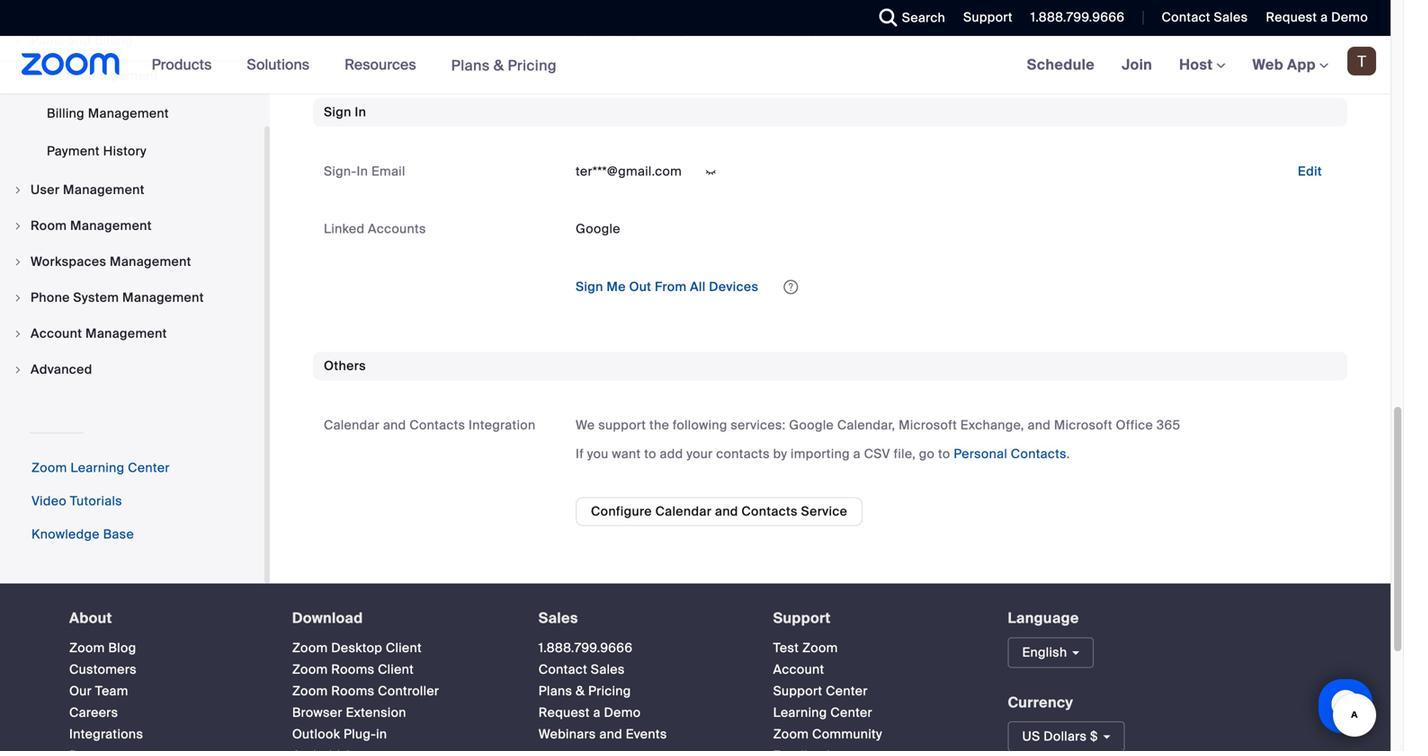 Task type: describe. For each thing, give the bounding box(es) containing it.
currency
[[1008, 694, 1073, 713]]

right image for room management
[[13, 221, 23, 232]]

2 rooms from the top
[[331, 683, 374, 700]]

office
[[1116, 418, 1153, 434]]

zoom clips basic
[[576, 25, 685, 41]]

host button
[[1179, 55, 1226, 74]]

browser extension link
[[292, 705, 406, 722]]

base
[[103, 527, 134, 543]]

calendar,
[[837, 418, 895, 434]]

knowledge
[[31, 527, 100, 543]]

desktop
[[331, 640, 382, 657]]

english button
[[1008, 638, 1094, 669]]

edit
[[1298, 163, 1322, 180]]

support inside test zoom account support center learning center zoom community
[[773, 683, 822, 700]]

us
[[1022, 729, 1040, 746]]

zoom blog customers our team careers integrations
[[69, 640, 143, 743]]

others
[[324, 358, 366, 375]]

solutions
[[247, 55, 309, 74]]

right image inside advanced menu item
[[13, 365, 23, 376]]

events
[[626, 727, 667, 743]]

1 vertical spatial google
[[789, 418, 834, 434]]

1.888.799.9666 for 1.888.799.9666
[[1031, 9, 1125, 26]]

1 microsoft from the left
[[899, 418, 957, 434]]

0 vertical spatial request
[[1266, 9, 1317, 26]]

contact sales
[[1162, 9, 1248, 26]]

plan management link
[[0, 58, 264, 94]]

basic
[[650, 25, 685, 41]]

schedule link
[[1013, 36, 1108, 94]]

outlook
[[292, 727, 340, 743]]

user
[[31, 182, 60, 199]]

room management
[[31, 218, 152, 235]]

me
[[607, 279, 626, 296]]

video tutorials link
[[31, 494, 122, 510]]

we
[[576, 418, 595, 434]]

csv
[[864, 446, 890, 463]]

1 horizontal spatial contact
[[1162, 9, 1210, 26]]

room management menu item
[[0, 209, 264, 244]]

and inside 1.888.799.9666 contact sales plans & pricing request a demo webinars and events
[[599, 727, 622, 743]]

configure calendar and contacts service button
[[576, 498, 863, 527]]

account management
[[31, 326, 167, 342]]

1 to from the left
[[644, 446, 656, 463]]

us dollars $ button
[[1008, 722, 1125, 752]]

plans for plans and billing
[[31, 33, 65, 49]]

web app button
[[1252, 55, 1328, 74]]

enabled
[[774, 25, 824, 41]]

banner containing products
[[0, 36, 1391, 95]]

add
[[660, 446, 683, 463]]

out
[[629, 279, 651, 296]]

resources button
[[345, 36, 424, 94]]

in for sign-
[[357, 163, 368, 180]]

0 vertical spatial sales
[[1214, 9, 1248, 26]]

zoom blog link
[[69, 640, 136, 657]]

advanced menu item
[[0, 353, 264, 387]]

zoom logo image
[[22, 53, 120, 76]]

room
[[31, 218, 67, 235]]

account inside menu item
[[31, 326, 82, 342]]

calendar inside button
[[655, 504, 712, 521]]

plans and billing
[[31, 33, 133, 49]]

web app
[[1252, 55, 1316, 74]]

zoom learning center link
[[31, 460, 170, 477]]

0 vertical spatial a
[[1320, 9, 1328, 26]]

workspaces
[[31, 254, 106, 270]]

the
[[649, 418, 669, 434]]

management for user management
[[63, 182, 145, 199]]

learning center link
[[773, 705, 872, 722]]

edit button
[[1283, 157, 1337, 186]]

1 vertical spatial center
[[826, 683, 868, 700]]

1.888.799.9666 link
[[539, 640, 633, 657]]

you
[[587, 446, 609, 463]]

0 horizontal spatial google
[[576, 221, 620, 237]]

services:
[[731, 418, 786, 434]]

sign me out from all devices
[[576, 279, 758, 296]]

by
[[773, 446, 787, 463]]

plans & pricing
[[451, 56, 557, 75]]

app
[[1287, 55, 1316, 74]]

video tutorials
[[31, 494, 122, 510]]

product information navigation
[[138, 36, 570, 95]]

configure calendar and contacts service
[[591, 504, 847, 521]]

365
[[1156, 418, 1180, 434]]

sign for sign in
[[324, 104, 351, 121]]

clips
[[615, 25, 647, 41]]

if you want to add your contacts by importing a csv file, go to personal contacts .
[[576, 446, 1070, 463]]

request a demo
[[1266, 9, 1368, 26]]

go
[[919, 446, 935, 463]]

search
[[902, 9, 945, 26]]

configure
[[591, 504, 652, 521]]

contacts
[[716, 446, 770, 463]]

our
[[69, 683, 92, 700]]

user management menu item
[[0, 173, 264, 208]]

history
[[103, 143, 147, 160]]

1 horizontal spatial demo
[[1331, 9, 1368, 26]]

account link
[[773, 662, 824, 678]]

outlook plug-in link
[[292, 727, 387, 743]]

account management menu item
[[0, 317, 264, 351]]

phone
[[31, 290, 70, 306]]

request inside 1.888.799.9666 contact sales plans & pricing request a demo webinars and events
[[539, 705, 590, 722]]

billing management link
[[0, 96, 264, 132]]

personal contacts link
[[954, 446, 1067, 463]]

and inside button
[[715, 504, 738, 521]]

sign for sign me out from all devices
[[576, 279, 603, 296]]

1.888.799.9666 button up "schedule" "link"
[[1031, 9, 1125, 26]]

zoom inside zoom blog customers our team careers integrations
[[69, 640, 105, 657]]

plan management
[[47, 68, 158, 84]]

plan
[[47, 68, 74, 84]]

management inside menu item
[[122, 290, 204, 306]]

resources
[[345, 55, 416, 74]]

personal
[[954, 446, 1007, 463]]

2 to from the left
[[938, 446, 950, 463]]

management for account management
[[85, 326, 167, 342]]

contact inside 1.888.799.9666 contact sales plans & pricing request a demo webinars and events
[[539, 662, 587, 678]]

0 horizontal spatial calendar
[[324, 418, 380, 434]]

plans for plans & pricing
[[451, 56, 490, 75]]

linked accounts
[[324, 221, 426, 237]]

products button
[[152, 36, 220, 94]]

workspaces management menu item
[[0, 245, 264, 279]]

plans and billing menu
[[0, 58, 264, 172]]

service
[[801, 504, 847, 521]]

0 vertical spatial client
[[386, 640, 422, 657]]



Task type: locate. For each thing, give the bounding box(es) containing it.
learning up tutorials
[[71, 460, 124, 477]]

1 vertical spatial a
[[853, 446, 861, 463]]

request up webinars
[[539, 705, 590, 722]]

1 horizontal spatial account
[[773, 662, 824, 678]]

management down the workspaces management menu item
[[122, 290, 204, 306]]

2 right image from the top
[[13, 329, 23, 340]]

zoom
[[576, 25, 611, 41], [31, 460, 67, 477], [69, 640, 105, 657], [292, 640, 328, 657], [802, 640, 838, 657], [292, 662, 328, 678], [292, 683, 328, 700], [773, 727, 809, 743]]

request up the 'web app' dropdown button
[[1266, 9, 1317, 26]]

right image for account
[[13, 329, 23, 340]]

0 horizontal spatial contacts
[[409, 418, 465, 434]]

billing inside menu
[[47, 105, 85, 122]]

management for workspaces management
[[110, 254, 191, 270]]

to left add
[[644, 446, 656, 463]]

file,
[[894, 446, 916, 463]]

and inside menu item
[[68, 33, 91, 49]]

contacts inside button
[[741, 504, 798, 521]]

customers link
[[69, 662, 137, 678]]

0 vertical spatial google
[[576, 221, 620, 237]]

sales
[[1214, 9, 1248, 26], [539, 610, 578, 628], [591, 662, 625, 678]]

plans inside product information "navigation"
[[451, 56, 490, 75]]

1 horizontal spatial plans
[[451, 56, 490, 75]]

1 vertical spatial contact
[[539, 662, 587, 678]]

0 vertical spatial account
[[31, 326, 82, 342]]

plans inside 1.888.799.9666 contact sales plans & pricing request a demo webinars and events
[[539, 683, 572, 700]]

management up room management
[[63, 182, 145, 199]]

a up "webinars and events" link
[[593, 705, 601, 722]]

calendar and contacts integration
[[324, 418, 536, 434]]

right image inside room management menu item
[[13, 221, 23, 232]]

from
[[655, 279, 687, 296]]

management down phone system management menu item
[[85, 326, 167, 342]]

billing down "plan"
[[47, 105, 85, 122]]

account
[[31, 326, 82, 342], [773, 662, 824, 678]]

google up importing
[[789, 418, 834, 434]]

1 right image from the top
[[13, 257, 23, 268]]

test
[[773, 640, 799, 657]]

0 vertical spatial contact
[[1162, 9, 1210, 26]]

center up learning center link
[[826, 683, 868, 700]]

advanced
[[31, 362, 92, 378]]

1 horizontal spatial to
[[938, 446, 950, 463]]

0 horizontal spatial a
[[593, 705, 601, 722]]

integrations
[[69, 727, 143, 743]]

2 vertical spatial a
[[593, 705, 601, 722]]

0 vertical spatial &
[[494, 56, 504, 75]]

& inside 1.888.799.9666 contact sales plans & pricing request a demo webinars and events
[[576, 683, 585, 700]]

billing management
[[47, 105, 169, 122]]

0 horizontal spatial to
[[644, 446, 656, 463]]

management for room management
[[70, 218, 152, 235]]

right image inside the workspaces management menu item
[[13, 257, 23, 268]]

0 horizontal spatial microsoft
[[899, 418, 957, 434]]

account up advanced at the left of the page
[[31, 326, 82, 342]]

0 vertical spatial learning
[[71, 460, 124, 477]]

2 right image from the top
[[13, 221, 23, 232]]

billing
[[94, 33, 133, 49], [47, 105, 85, 122]]

1 horizontal spatial sales
[[591, 662, 625, 678]]

rooms down desktop
[[331, 662, 374, 678]]

0 vertical spatial right image
[[13, 257, 23, 268]]

devices
[[709, 279, 758, 296]]

1 vertical spatial rooms
[[331, 683, 374, 700]]

contact down 1.888.799.9666 link
[[539, 662, 587, 678]]

products
[[152, 55, 212, 74]]

demo
[[1331, 9, 1368, 26], [604, 705, 641, 722]]

importing
[[791, 446, 850, 463]]

0 vertical spatial plans
[[31, 33, 65, 49]]

1 vertical spatial 1.888.799.9666
[[539, 640, 633, 657]]

a inside 1.888.799.9666 contact sales plans & pricing request a demo webinars and events
[[593, 705, 601, 722]]

and
[[68, 33, 91, 49], [383, 418, 406, 434], [1028, 418, 1051, 434], [715, 504, 738, 521], [599, 727, 622, 743]]

center up community
[[830, 705, 872, 722]]

learn more about signing out from all devices image
[[782, 281, 800, 294]]

plans up the zoom logo on the left top of the page
[[31, 33, 65, 49]]

right image left workspaces
[[13, 257, 23, 268]]

contact up host
[[1162, 9, 1210, 26]]

center
[[128, 460, 170, 477], [826, 683, 868, 700], [830, 705, 872, 722]]

right image for user management
[[13, 185, 23, 196]]

1 vertical spatial support
[[773, 610, 831, 628]]

we support the following services: google calendar, microsoft exchange, and microsoft office 365
[[576, 418, 1180, 434]]

sign inside 'button'
[[576, 279, 603, 296]]

profile picture image
[[1347, 47, 1376, 76]]

right image left advanced at the left of the page
[[13, 365, 23, 376]]

right image inside phone system management menu item
[[13, 293, 23, 304]]

zoom desktop client link
[[292, 640, 422, 657]]

demo up "webinars and events" link
[[604, 705, 641, 722]]

2 vertical spatial center
[[830, 705, 872, 722]]

0 vertical spatial sign
[[324, 104, 351, 121]]

0 vertical spatial demo
[[1331, 9, 1368, 26]]

1 horizontal spatial sign
[[576, 279, 603, 296]]

0 horizontal spatial billing
[[47, 105, 85, 122]]

ter***@gmail.com
[[576, 163, 682, 180]]

in for sign
[[355, 104, 366, 121]]

plans up webinars
[[539, 683, 572, 700]]

sign me out from all devices application
[[561, 273, 1337, 302]]

rooms down zoom rooms client link
[[331, 683, 374, 700]]

0 vertical spatial contacts
[[409, 418, 465, 434]]

0 vertical spatial billing
[[94, 33, 133, 49]]

contacts left integration
[[409, 418, 465, 434]]

right image
[[13, 257, 23, 268], [13, 329, 23, 340], [13, 365, 23, 376]]

sign-
[[324, 163, 357, 180]]

search button
[[866, 0, 950, 36]]

2 vertical spatial sales
[[591, 662, 625, 678]]

workspaces management
[[31, 254, 191, 270]]

email
[[371, 163, 405, 180]]

right image left user
[[13, 185, 23, 196]]

english
[[1022, 645, 1067, 661]]

knowledge base
[[31, 527, 134, 543]]

support center link
[[773, 683, 868, 700]]

1 horizontal spatial google
[[789, 418, 834, 434]]

zoom desktop client zoom rooms client zoom rooms controller browser extension outlook plug-in
[[292, 640, 439, 743]]

0 horizontal spatial demo
[[604, 705, 641, 722]]

a left csv
[[853, 446, 861, 463]]

right image
[[13, 185, 23, 196], [13, 221, 23, 232], [13, 293, 23, 304]]

1 horizontal spatial learning
[[773, 705, 827, 722]]

sales inside 1.888.799.9666 contact sales plans & pricing request a demo webinars and events
[[591, 662, 625, 678]]

right image inside account management menu item
[[13, 329, 23, 340]]

management inside menu item
[[110, 254, 191, 270]]

2 vertical spatial right image
[[13, 365, 23, 376]]

support up test zoom link at the bottom right
[[773, 610, 831, 628]]

following
[[673, 418, 727, 434]]

center up the base
[[128, 460, 170, 477]]

us dollars $
[[1022, 729, 1098, 746]]

sign down product information "navigation"
[[324, 104, 351, 121]]

0 horizontal spatial plans
[[31, 33, 65, 49]]

a
[[1320, 9, 1328, 26], [853, 446, 861, 463], [593, 705, 601, 722]]

a up the 'web app' dropdown button
[[1320, 9, 1328, 26]]

management for plan management
[[77, 68, 158, 84]]

sign left me
[[576, 279, 603, 296]]

sign in
[[324, 104, 366, 121]]

zoom rooms controller link
[[292, 683, 439, 700]]

browser
[[292, 705, 342, 722]]

& inside product information "navigation"
[[494, 56, 504, 75]]

calendar down "others"
[[324, 418, 380, 434]]

account inside test zoom account support center learning center zoom community
[[773, 662, 824, 678]]

1 vertical spatial pricing
[[588, 683, 631, 700]]

1 vertical spatial contacts
[[1011, 446, 1067, 463]]

1.888.799.9666 down sales link
[[539, 640, 633, 657]]

plans and billing menu item
[[0, 24, 264, 58]]

customers
[[69, 662, 137, 678]]

0 vertical spatial right image
[[13, 185, 23, 196]]

right image left the phone
[[13, 293, 23, 304]]

google up me
[[576, 221, 620, 237]]

1.888.799.9666 contact sales plans & pricing request a demo webinars and events
[[539, 640, 667, 743]]

1 vertical spatial &
[[576, 683, 585, 700]]

join
[[1122, 55, 1152, 74]]

support right "search"
[[963, 9, 1013, 26]]

0 horizontal spatial request
[[539, 705, 590, 722]]

0 vertical spatial center
[[128, 460, 170, 477]]

1.888.799.9666 inside 1.888.799.9666 contact sales plans & pricing request a demo webinars and events
[[539, 640, 633, 657]]

calendar down add
[[655, 504, 712, 521]]

sales up 1.888.799.9666 link
[[539, 610, 578, 628]]

1 vertical spatial client
[[378, 662, 414, 678]]

1 vertical spatial billing
[[47, 105, 85, 122]]

in
[[376, 727, 387, 743]]

payment
[[47, 143, 100, 160]]

blog
[[108, 640, 136, 657]]

plug-
[[344, 727, 376, 743]]

1 vertical spatial right image
[[13, 221, 23, 232]]

language
[[1008, 610, 1079, 628]]

zoom learning center
[[31, 460, 170, 477]]

2 horizontal spatial plans
[[539, 683, 572, 700]]

integrations link
[[69, 727, 143, 743]]

1 horizontal spatial a
[[853, 446, 861, 463]]

0 horizontal spatial contact
[[539, 662, 587, 678]]

payment history link
[[0, 134, 264, 170]]

0 horizontal spatial learning
[[71, 460, 124, 477]]

in
[[355, 104, 366, 121], [357, 163, 368, 180]]

2 horizontal spatial a
[[1320, 9, 1328, 26]]

0 vertical spatial 1.888.799.9666
[[1031, 9, 1125, 26]]

pricing
[[508, 56, 557, 75], [588, 683, 631, 700]]

linked
[[324, 221, 365, 237]]

to right the 'go'
[[938, 446, 950, 463]]

0 horizontal spatial account
[[31, 326, 82, 342]]

careers link
[[69, 705, 118, 722]]

1 vertical spatial in
[[357, 163, 368, 180]]

1 vertical spatial account
[[773, 662, 824, 678]]

0 vertical spatial in
[[355, 104, 366, 121]]

meetings navigation
[[1013, 36, 1391, 95]]

management down room management menu item
[[110, 254, 191, 270]]

support link
[[950, 0, 1017, 36], [963, 9, 1013, 26], [773, 610, 831, 628]]

dollars
[[1044, 729, 1087, 746]]

learning inside test zoom account support center learning center zoom community
[[773, 705, 827, 722]]

1 vertical spatial sign
[[576, 279, 603, 296]]

2 vertical spatial plans
[[539, 683, 572, 700]]

1 horizontal spatial billing
[[94, 33, 133, 49]]

0 vertical spatial support
[[963, 9, 1013, 26]]

right image left room
[[13, 221, 23, 232]]

1 vertical spatial right image
[[13, 329, 23, 340]]

want
[[612, 446, 641, 463]]

2 horizontal spatial sales
[[1214, 9, 1248, 26]]

1 horizontal spatial &
[[576, 683, 585, 700]]

0 horizontal spatial sign
[[324, 104, 351, 121]]

1 vertical spatial learning
[[773, 705, 827, 722]]

management for billing management
[[88, 105, 169, 122]]

right image for workspaces
[[13, 257, 23, 268]]

0 horizontal spatial 1.888.799.9666
[[539, 640, 633, 657]]

$
[[1090, 729, 1098, 746]]

integration
[[469, 418, 536, 434]]

in down product information "navigation"
[[355, 104, 366, 121]]

1 rooms from the top
[[331, 662, 374, 678]]

1 vertical spatial demo
[[604, 705, 641, 722]]

right image inside user management menu item
[[13, 185, 23, 196]]

contacts down exchange,
[[1011, 446, 1067, 463]]

in left email
[[357, 163, 368, 180]]

sign me out from all devices button
[[561, 273, 773, 302]]

contacts left service
[[741, 504, 798, 521]]

3 right image from the top
[[13, 293, 23, 304]]

pricing inside 1.888.799.9666 contact sales plans & pricing request a demo webinars and events
[[588, 683, 631, 700]]

.
[[1067, 446, 1070, 463]]

0 vertical spatial rooms
[[331, 662, 374, 678]]

sales down 1.888.799.9666 link
[[591, 662, 625, 678]]

0 horizontal spatial sales
[[539, 610, 578, 628]]

join link
[[1108, 36, 1166, 94]]

0 horizontal spatial pricing
[[508, 56, 557, 75]]

2 vertical spatial right image
[[13, 293, 23, 304]]

2 microsoft from the left
[[1054, 418, 1112, 434]]

1 horizontal spatial contacts
[[741, 504, 798, 521]]

1 horizontal spatial 1.888.799.9666
[[1031, 9, 1125, 26]]

1.888.799.9666 button
[[1017, 0, 1129, 36], [1031, 9, 1125, 26]]

sales link
[[539, 610, 578, 628]]

billing up plan management
[[94, 33, 133, 49]]

microsoft up the 'go'
[[899, 418, 957, 434]]

1.888.799.9666 button up schedule
[[1017, 0, 1129, 36]]

3 right image from the top
[[13, 365, 23, 376]]

plans inside plans and billing menu item
[[31, 33, 65, 49]]

demo inside 1.888.799.9666 contact sales plans & pricing request a demo webinars and events
[[604, 705, 641, 722]]

sales up host dropdown button on the right of page
[[1214, 9, 1248, 26]]

google
[[576, 221, 620, 237], [789, 418, 834, 434]]

pricing inside product information "navigation"
[[508, 56, 557, 75]]

1 horizontal spatial microsoft
[[1054, 418, 1112, 434]]

support down account link
[[773, 683, 822, 700]]

1 vertical spatial sales
[[539, 610, 578, 628]]

billing inside menu item
[[94, 33, 133, 49]]

right image left account management
[[13, 329, 23, 340]]

payment history
[[47, 143, 147, 160]]

phone system management menu item
[[0, 281, 264, 315]]

1.888.799.9666 for 1.888.799.9666 contact sales plans & pricing request a demo webinars and events
[[539, 640, 633, 657]]

1 right image from the top
[[13, 185, 23, 196]]

plans right resources dropdown button on the top left of the page
[[451, 56, 490, 75]]

download link
[[292, 610, 363, 628]]

request
[[1266, 9, 1317, 26], [539, 705, 590, 722]]

2 horizontal spatial contacts
[[1011, 446, 1067, 463]]

0 vertical spatial pricing
[[508, 56, 557, 75]]

1 horizontal spatial request
[[1266, 9, 1317, 26]]

2 vertical spatial support
[[773, 683, 822, 700]]

zoom community link
[[773, 727, 882, 743]]

demo up profile picture
[[1331, 9, 1368, 26]]

about link
[[69, 610, 112, 628]]

support
[[963, 9, 1013, 26], [773, 610, 831, 628], [773, 683, 822, 700]]

right image for phone system management
[[13, 293, 23, 304]]

1 vertical spatial request
[[539, 705, 590, 722]]

management up workspaces management on the top of the page
[[70, 218, 152, 235]]

account down test zoom link at the bottom right
[[773, 662, 824, 678]]

admin menu menu
[[0, 24, 264, 389]]

knowledge base link
[[31, 527, 134, 543]]

0 horizontal spatial &
[[494, 56, 504, 75]]

learning down support center link
[[773, 705, 827, 722]]

extension
[[346, 705, 406, 722]]

client
[[386, 640, 422, 657], [378, 662, 414, 678]]

banner
[[0, 36, 1391, 95]]

management down plans and billing menu item
[[77, 68, 158, 84]]

microsoft up .
[[1054, 418, 1112, 434]]

zoom rooms client link
[[292, 662, 414, 678]]

2 vertical spatial contacts
[[741, 504, 798, 521]]

1.888.799.9666 up "schedule" "link"
[[1031, 9, 1125, 26]]

0 vertical spatial calendar
[[324, 418, 380, 434]]

1 horizontal spatial pricing
[[588, 683, 631, 700]]

management down plan management link
[[88, 105, 169, 122]]

1 horizontal spatial calendar
[[655, 504, 712, 521]]

1 vertical spatial plans
[[451, 56, 490, 75]]

1 vertical spatial calendar
[[655, 504, 712, 521]]



Task type: vqa. For each thing, say whether or not it's contained in the screenshot.
success image
no



